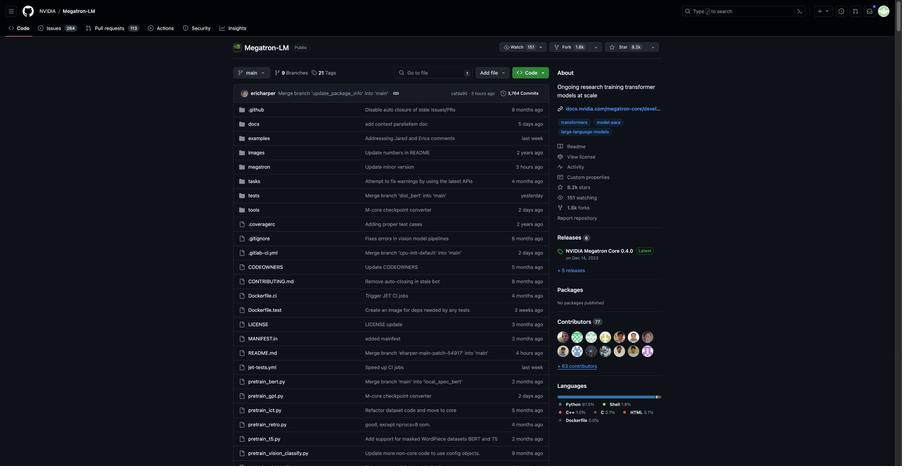 Task type: describe. For each thing, give the bounding box(es) containing it.
2 directory image from the top
[[239, 136, 245, 141]]

@ksivaman image
[[628, 346, 639, 358]]

command palette image
[[797, 8, 803, 14]]

2 horizontal spatial dot fill image
[[601, 402, 607, 408]]

@huvunvidia image
[[642, 346, 654, 358]]

link image
[[558, 106, 563, 112]]

1 directory image from the top
[[239, 107, 245, 113]]

python 97.0 element
[[558, 396, 655, 399]]

repo forked image
[[554, 45, 560, 50]]

homepage image
[[23, 6, 34, 17]]

pulse image
[[558, 164, 563, 170]]

@lmcafee nvidia image
[[572, 332, 583, 343]]

owner avatar image
[[233, 43, 242, 52]]

code image
[[517, 70, 523, 75]]

3 directory image from the top
[[239, 179, 245, 184]]

8150 users starred this repository element
[[630, 44, 643, 50]]

2 git branch image from the left
[[275, 70, 280, 76]]

@fanshiqing image
[[586, 346, 597, 358]]

law image
[[558, 154, 563, 160]]

book image
[[558, 144, 563, 150]]

history image
[[501, 91, 506, 96]]

eye image
[[558, 195, 563, 201]]

tag image
[[558, 249, 563, 255]]

@mikolajblaz image
[[600, 332, 611, 343]]

@jaredcasper image
[[558, 332, 569, 343]]

@aklife97 image
[[614, 346, 625, 358]]

repo forked image
[[558, 205, 563, 211]]

ericharper image
[[241, 90, 248, 97]]

@yanring image
[[600, 346, 611, 358]]

git pull request image for issue opened icon
[[853, 8, 859, 14]]

0 horizontal spatial dot fill image
[[558, 402, 563, 408]]

@deepakn94 image
[[586, 332, 597, 343]]

4 directory image from the top
[[239, 193, 245, 199]]



Task type: vqa. For each thing, say whether or not it's contained in the screenshot.
graph ICON
yes



Task type: locate. For each thing, give the bounding box(es) containing it.
git pull request image
[[853, 8, 859, 14], [86, 25, 91, 31]]

0 horizontal spatial git branch image
[[238, 70, 243, 76]]

star image
[[558, 185, 563, 190]]

1 horizontal spatial git pull request image
[[853, 8, 859, 14]]

@xrennvidia image
[[628, 332, 639, 343]]

list
[[37, 6, 678, 17]]

see your forks of this repository image
[[594, 45, 599, 50]]

note image
[[558, 175, 563, 180]]

0 horizontal spatial git pull request image
[[86, 25, 91, 31]]

star image
[[610, 45, 615, 50]]

code image
[[8, 25, 14, 31]]

2 directory image from the top
[[239, 150, 245, 156]]

issue opened image
[[839, 8, 845, 14]]

tag image
[[312, 70, 317, 76]]

@mpatwary image
[[614, 332, 625, 343]]

1 directory image from the top
[[239, 121, 245, 127]]

graph image
[[220, 25, 225, 31]]

add this repository to a list image
[[650, 45, 656, 50]]

1 horizontal spatial dot fill image
[[593, 410, 598, 416]]

triangle down image
[[825, 8, 830, 14], [260, 70, 266, 76], [501, 70, 507, 76], [540, 70, 546, 76]]

1 git branch image from the left
[[238, 70, 243, 76]]

play image
[[148, 25, 154, 31]]

open commit details image
[[393, 91, 399, 96]]

dot fill image
[[558, 402, 563, 408], [601, 402, 607, 408], [593, 410, 598, 416]]

directory image
[[239, 121, 245, 127], [239, 136, 245, 141], [239, 164, 245, 170], [239, 193, 245, 199]]

3 directory image from the top
[[239, 164, 245, 170]]

Go to file text field
[[408, 67, 462, 78]]

git branch image
[[238, 70, 243, 76], [275, 70, 280, 76]]

@sudhakarsingh27 image
[[572, 346, 583, 358]]

shield image
[[183, 25, 188, 31]]

@maanug nv image
[[558, 346, 569, 358]]

issue opened image
[[38, 25, 44, 31]]

plus image
[[818, 8, 823, 14]]

eye image
[[504, 45, 510, 50]]

0 vertical spatial git pull request image
[[853, 8, 859, 14]]

dot fill image
[[558, 410, 563, 416], [622, 410, 628, 416], [558, 418, 563, 424]]

shell 1.8 image
[[656, 396, 658, 399]]

directory image
[[239, 107, 245, 113], [239, 150, 245, 156], [239, 179, 245, 184], [239, 207, 245, 213]]

search image
[[399, 70, 405, 76]]

4 directory image from the top
[[239, 207, 245, 213]]

notifications image
[[867, 8, 873, 14]]

@ericharper image
[[642, 332, 654, 343]]

1 vertical spatial git pull request image
[[86, 25, 91, 31]]

git pull request image for issue opened image
[[86, 25, 91, 31]]

1 horizontal spatial git branch image
[[275, 70, 280, 76]]



